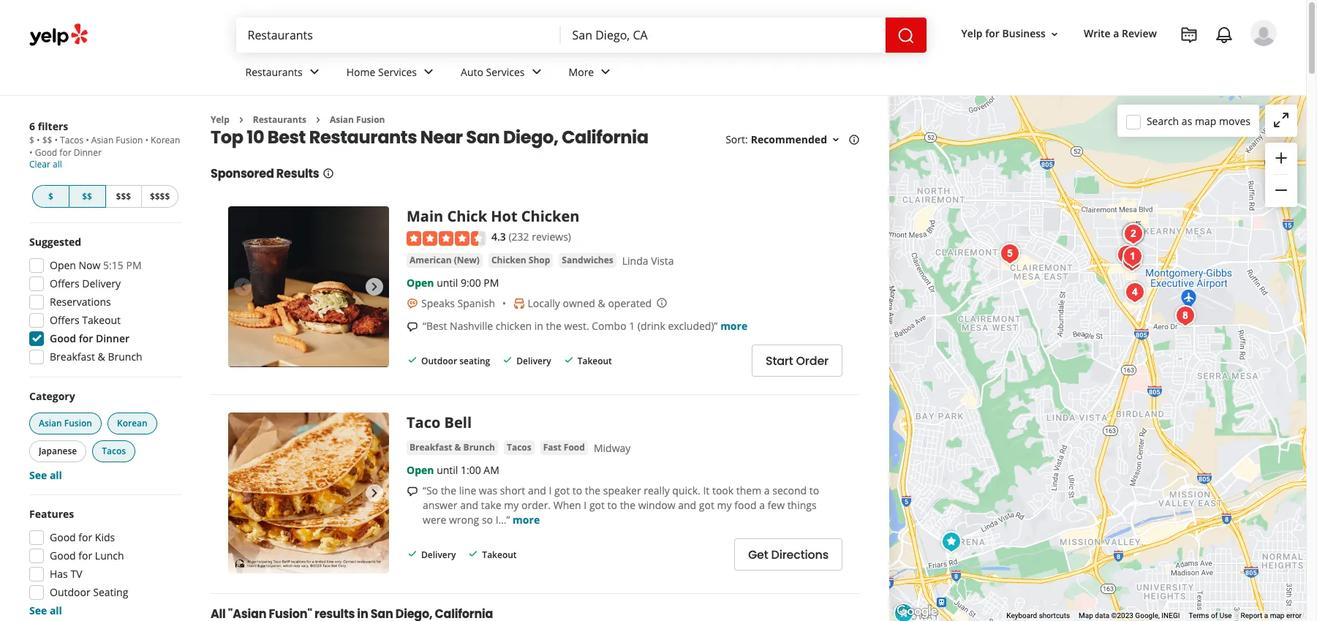 Task type: describe. For each thing, give the bounding box(es) containing it.
1 horizontal spatial more
[[721, 319, 748, 333]]

food
[[564, 441, 585, 454]]

facing east noodle & bar image
[[1118, 220, 1148, 249]]

search as map moves
[[1147, 114, 1251, 128]]

bell
[[444, 413, 472, 432]]

16 checkmark v2 image for takeout
[[563, 354, 575, 366]]

0 vertical spatial chicken
[[521, 207, 580, 226]]

a right report
[[1265, 612, 1269, 620]]

fast food link
[[540, 441, 588, 455]]

"best
[[423, 319, 447, 333]]

operated
[[608, 296, 652, 310]]

2 vertical spatial takeout
[[482, 548, 517, 561]]

delivery for delivery 16 checkmark v2 icon
[[517, 354, 551, 367]]

0 horizontal spatial breakfast
[[50, 350, 95, 364]]

write a review link
[[1078, 21, 1163, 47]]

it
[[703, 484, 710, 498]]

for for lunch
[[78, 549, 92, 563]]

has
[[50, 567, 68, 581]]

restaurants inside the business categories element
[[245, 65, 303, 79]]

keyboard shortcuts
[[1007, 612, 1070, 620]]

top
[[211, 125, 243, 150]]

start order link
[[752, 345, 843, 377]]

the right 'in'
[[546, 319, 562, 333]]

16 speaks spanish v2 image
[[407, 297, 418, 309]]

2 tacos button from the left
[[504, 441, 535, 455]]

steamy piggy image
[[1119, 219, 1148, 249]]

2 horizontal spatial asian
[[330, 113, 354, 126]]

window
[[638, 498, 676, 512]]

tacos for 2nd the tacos button from the right
[[102, 445, 126, 457]]

16 speech v2 image
[[407, 321, 418, 333]]

services for home services
[[378, 65, 417, 79]]

restaurants down home at the left top of page
[[309, 125, 417, 150]]

1 horizontal spatial got
[[590, 498, 605, 512]]

16 chevron down v2 image
[[1049, 28, 1061, 40]]

for inside 6 filters $ • $$ • tacos • asian fusion • korean • good for dinner clear all
[[60, 146, 71, 159]]

asian fusion button
[[29, 413, 102, 435]]

american (new) button
[[407, 253, 483, 268]]

business
[[1003, 27, 1046, 41]]

sandwiches button
[[559, 253, 616, 268]]

map for moves
[[1195, 114, 1217, 128]]

2 horizontal spatial and
[[678, 498, 697, 512]]

4.3 (232 reviews)
[[492, 230, 571, 244]]

noah l. image
[[1251, 20, 1277, 46]]

speaks spanish
[[421, 296, 495, 310]]

san
[[466, 125, 500, 150]]

sponsored
[[211, 166, 274, 182]]

all for features
[[50, 603, 62, 617]]

next image
[[366, 484, 383, 502]]

japanese button
[[29, 440, 87, 462]]

a up few on the right bottom of the page
[[764, 484, 770, 498]]

i…"
[[496, 513, 510, 527]]

american (new) link
[[407, 253, 483, 268]]

see all button for features
[[29, 603, 62, 617]]

$$$ button
[[106, 185, 141, 208]]

search
[[1147, 114, 1179, 128]]

16 checkmark v2 image for delivery
[[502, 354, 514, 366]]

locally
[[528, 296, 560, 310]]

zoom in image
[[1273, 149, 1290, 167]]

1 horizontal spatial asian fusion
[[330, 113, 385, 126]]

directions
[[771, 546, 829, 563]]

keyboard shortcuts button
[[1007, 611, 1070, 621]]

1 horizontal spatial and
[[528, 484, 546, 498]]

business categories element
[[234, 53, 1277, 95]]

short
[[500, 484, 525, 498]]

1 vertical spatial restaurants link
[[253, 113, 306, 126]]

report
[[1241, 612, 1263, 620]]

breakfast & brunch link
[[407, 441, 498, 455]]

open now 5:15 pm
[[50, 258, 142, 272]]

hot
[[491, 207, 518, 226]]

$$ button
[[69, 185, 106, 208]]

breakfast & brunch button
[[407, 441, 498, 455]]

$$$$
[[150, 190, 170, 203]]

asian inside button
[[39, 417, 62, 429]]

american (new)
[[410, 254, 480, 266]]

breakfast & brunch inside breakfast & brunch button
[[410, 441, 495, 454]]

tacos inside 6 filters $ • $$ • tacos • asian fusion • korean • good for dinner clear all
[[60, 134, 83, 146]]

offers delivery
[[50, 277, 121, 290]]

taco bell
[[407, 413, 472, 432]]

group containing suggested
[[25, 235, 181, 369]]

zoom out image
[[1273, 182, 1290, 199]]

$ button
[[32, 185, 69, 208]]

0 horizontal spatial i
[[549, 484, 552, 498]]

24 chevron down v2 image for more
[[597, 63, 615, 81]]

flama llama image
[[1118, 242, 1148, 271]]

$ inside button
[[48, 190, 53, 203]]

fusion inside 6 filters $ • $$ • tacos • asian fusion • korean • good for dinner clear all
[[116, 134, 143, 146]]

1 vertical spatial dinner
[[96, 331, 129, 345]]

16 checkmark v2 image down wrong
[[468, 548, 479, 560]]

restaurants right 16 chevron right v2 icon
[[253, 113, 306, 126]]

slideshow element for taco bell
[[228, 413, 389, 574]]

lunch
[[95, 549, 124, 563]]

Find text field
[[248, 27, 549, 43]]

nashville
[[450, 319, 493, 333]]

fast food button
[[540, 441, 588, 455]]

brunch inside button
[[463, 441, 495, 454]]

korean inside korean button
[[117, 417, 148, 429]]

$ inside 6 filters $ • $$ • tacos • asian fusion • korean • good for dinner clear all
[[29, 134, 34, 146]]

0 horizontal spatial and
[[460, 498, 478, 512]]

©2023
[[1112, 612, 1134, 620]]

so
[[482, 513, 493, 527]]

"so
[[423, 484, 438, 498]]

map region
[[743, 0, 1317, 621]]

16 checkmark v2 image for start
[[407, 354, 418, 366]]

google,
[[1136, 612, 1160, 620]]

chick
[[447, 207, 487, 226]]

user actions element
[[950, 18, 1298, 108]]

chicken shop
[[492, 254, 550, 266]]

shop
[[529, 254, 550, 266]]

fusion inside button
[[64, 417, 92, 429]]

0 horizontal spatial takeout
[[82, 313, 121, 327]]

dinner inside 6 filters $ • $$ • tacos • asian fusion • korean • good for dinner clear all
[[74, 146, 102, 159]]

terms
[[1189, 612, 1210, 620]]

terms of use link
[[1189, 612, 1232, 620]]

sponsored results
[[211, 166, 319, 182]]

clear
[[29, 158, 50, 170]]

more link
[[557, 53, 626, 95]]

report a map error link
[[1241, 612, 1302, 620]]

1 vertical spatial taco bell image
[[890, 599, 919, 621]]

1:00
[[461, 463, 481, 477]]

open for taco bell
[[407, 463, 434, 477]]

16 chevron right v2 image
[[312, 114, 324, 126]]

asian inside 6 filters $ • $$ • tacos • asian fusion • korean • good for dinner clear all
[[91, 134, 114, 146]]

was
[[479, 484, 498, 498]]

jomaru korean hot pot image
[[1119, 219, 1148, 249]]

see all for category
[[29, 468, 62, 482]]

search image
[[897, 27, 915, 44]]

1 vertical spatial 16 info v2 image
[[322, 168, 334, 179]]

seating
[[93, 585, 128, 599]]

services for auto services
[[486, 65, 525, 79]]

diego,
[[503, 125, 558, 150]]

map data ©2023 google, inegi
[[1079, 612, 1180, 620]]

until for bell
[[437, 463, 458, 477]]

moves
[[1219, 114, 1251, 128]]

reservations
[[50, 295, 111, 309]]

1 vertical spatial i
[[584, 498, 587, 512]]

inegi
[[1162, 612, 1180, 620]]

delivery inside group
[[82, 277, 121, 290]]

order.
[[522, 498, 551, 512]]

good for kids
[[50, 530, 115, 544]]

slideshow element for main chick hot chicken
[[228, 207, 389, 368]]

0 vertical spatial open
[[50, 258, 76, 272]]

a inside 'element'
[[1114, 27, 1120, 41]]

6
[[29, 119, 35, 133]]

open until 1:00 am
[[407, 463, 500, 477]]

0 vertical spatial brunch
[[108, 350, 142, 364]]

outdoor for outdoor seating
[[50, 585, 90, 599]]

6 filters $ • $$ • tacos • asian fusion • korean • good for dinner clear all
[[29, 119, 180, 170]]

top 10 best restaurants near san diego, california
[[211, 125, 649, 150]]

previous image for main chick hot chicken
[[234, 278, 252, 296]]

next image
[[366, 278, 383, 296]]

yelp for the yelp link
[[211, 113, 230, 126]]

japanese
[[39, 445, 77, 457]]

1
[[629, 319, 635, 333]]

yelp for business button
[[956, 21, 1066, 47]]

2 horizontal spatial &
[[598, 296, 606, 310]]



Task type: locate. For each thing, give the bounding box(es) containing it.
as
[[1182, 114, 1193, 128]]

16 info v2 image right results
[[322, 168, 334, 179]]

1 until from the top
[[437, 276, 458, 290]]

$$ inside 6 filters $ • $$ • tacos • asian fusion • korean • good for dinner clear all
[[42, 134, 52, 146]]

all down has
[[50, 603, 62, 617]]

best
[[268, 125, 306, 150]]

16 checkmark v2 image
[[502, 354, 514, 366], [563, 354, 575, 366]]

chicken inside button
[[492, 254, 526, 266]]

offers for offers takeout
[[50, 313, 79, 327]]

get
[[748, 546, 768, 563]]

24 chevron down v2 image inside home services "link"
[[420, 63, 437, 81]]

got
[[554, 484, 570, 498], [590, 498, 605, 512], [699, 498, 715, 512]]

a right write
[[1114, 27, 1120, 41]]

0 horizontal spatial none field
[[248, 27, 549, 43]]

tacos inside tacos link
[[507, 441, 532, 454]]

yelp left business on the top right of page
[[962, 27, 983, 41]]

2 offers from the top
[[50, 313, 79, 327]]

results
[[276, 166, 319, 182]]

midway
[[594, 441, 631, 455]]

1 horizontal spatial fusion
[[116, 134, 143, 146]]

yelp for yelp for business
[[962, 27, 983, 41]]

1 previous image from the top
[[234, 278, 252, 296]]

open up 16 speaks spanish v2 icon
[[407, 276, 434, 290]]

a left few on the right bottom of the page
[[759, 498, 765, 512]]

home services link
[[335, 53, 449, 95]]

none field find
[[248, 27, 549, 43]]

2 vertical spatial fusion
[[64, 417, 92, 429]]

more link right excluded)"
[[721, 319, 748, 333]]

for down offers takeout
[[79, 331, 93, 345]]

outdoor for outdoor seating
[[421, 354, 457, 367]]

0 horizontal spatial asian fusion
[[39, 417, 92, 429]]

1 horizontal spatial &
[[455, 441, 461, 454]]

(232
[[509, 230, 529, 244]]

16 locally owned v2 image
[[513, 297, 525, 309]]

16 checkmark v2 image
[[407, 354, 418, 366], [407, 548, 418, 560], [468, 548, 479, 560]]

0 vertical spatial more link
[[721, 319, 748, 333]]

auto services link
[[449, 53, 557, 95]]

24 chevron down v2 image left auto
[[420, 63, 437, 81]]

0 horizontal spatial 16 info v2 image
[[322, 168, 334, 179]]

restaurants link right 16 chevron right v2 icon
[[253, 113, 306, 126]]

really
[[644, 484, 670, 498]]

0 horizontal spatial services
[[378, 65, 417, 79]]

1 horizontal spatial takeout
[[482, 548, 517, 561]]

1 horizontal spatial more link
[[721, 319, 748, 333]]

4.3 star rating image
[[407, 231, 486, 246]]

map left error
[[1270, 612, 1285, 620]]

2 previous image from the top
[[234, 484, 252, 502]]

breakfast inside button
[[410, 441, 452, 454]]

has tv
[[50, 567, 82, 581]]

1 slideshow element from the top
[[228, 207, 389, 368]]

1 vertical spatial see all
[[29, 603, 62, 617]]

breakfast down good for dinner
[[50, 350, 95, 364]]

0 vertical spatial yelp
[[962, 27, 983, 41]]

see all button down has
[[29, 603, 62, 617]]

2 services from the left
[[486, 65, 525, 79]]

services right home at the left top of page
[[378, 65, 417, 79]]

fusion up $$$
[[116, 134, 143, 146]]

main
[[407, 207, 443, 226]]

2 horizontal spatial to
[[810, 484, 819, 498]]

kids
[[95, 530, 115, 544]]

taco
[[407, 413, 441, 432]]

& down good for dinner
[[98, 350, 105, 364]]

fusion up japanese at the left of the page
[[64, 417, 92, 429]]

see all button for category
[[29, 468, 62, 482]]

breakfast & brunch down good for dinner
[[50, 350, 142, 364]]

speaks
[[421, 296, 455, 310]]

korean inside 6 filters $ • $$ • tacos • asian fusion • korean • good for dinner clear all
[[151, 134, 180, 146]]

1 horizontal spatial breakfast
[[410, 441, 452, 454]]

2 see all from the top
[[29, 603, 62, 617]]

google image
[[893, 602, 941, 621]]

yelp link
[[211, 113, 230, 126]]

16 checkmark v2 image down 16 speech v2 icon
[[407, 548, 418, 560]]

(drink
[[638, 319, 666, 333]]

0 horizontal spatial $$
[[42, 134, 52, 146]]

for down good for kids
[[78, 549, 92, 563]]

1 horizontal spatial $$
[[82, 190, 92, 203]]

0 vertical spatial delivery
[[82, 277, 121, 290]]

2 horizontal spatial fusion
[[356, 113, 385, 126]]

1 tacos button from the left
[[92, 440, 135, 462]]

woomiok image
[[1121, 278, 1150, 307]]

more right excluded)"
[[721, 319, 748, 333]]

of
[[1211, 612, 1218, 620]]

None search field
[[236, 18, 929, 53]]

asian up $$ button
[[91, 134, 114, 146]]

0 vertical spatial 16 info v2 image
[[849, 134, 860, 146]]

tacos down filters
[[60, 134, 83, 146]]

1 see all button from the top
[[29, 468, 62, 482]]

good for good for lunch
[[50, 549, 76, 563]]

asian fusion up japanese at the left of the page
[[39, 417, 92, 429]]

0 horizontal spatial $
[[29, 134, 34, 146]]

0 vertical spatial previous image
[[234, 278, 252, 296]]

1 horizontal spatial delivery
[[421, 548, 456, 561]]

the up answer
[[441, 484, 457, 498]]

brunch up 1:00
[[463, 441, 495, 454]]

1 my from the left
[[504, 498, 519, 512]]

korean up $$$$
[[151, 134, 180, 146]]

0 vertical spatial takeout
[[82, 313, 121, 327]]

1 vertical spatial open
[[407, 276, 434, 290]]

see all
[[29, 468, 62, 482], [29, 603, 62, 617]]

24 chevron down v2 image for home services
[[420, 63, 437, 81]]

map
[[1195, 114, 1217, 128], [1270, 612, 1285, 620]]

until down 'breakfast & brunch' link
[[437, 463, 458, 477]]

good
[[35, 146, 57, 159], [50, 331, 76, 345], [50, 530, 76, 544], [50, 549, 76, 563]]

see all for features
[[29, 603, 62, 617]]

2 16 checkmark v2 image from the left
[[563, 354, 575, 366]]

outdoor down has tv
[[50, 585, 90, 599]]

mike's red tacos image
[[996, 239, 1025, 268]]

none field up home services "link"
[[248, 27, 549, 43]]

to
[[573, 484, 582, 498], [810, 484, 819, 498], [608, 498, 617, 512]]

1 horizontal spatial map
[[1270, 612, 1285, 620]]

& inside breakfast & brunch button
[[455, 441, 461, 454]]

pm right 9:00
[[484, 276, 499, 290]]

1 vertical spatial see
[[29, 603, 47, 617]]

see for category
[[29, 468, 47, 482]]

second
[[773, 484, 807, 498]]

1 see from the top
[[29, 468, 47, 482]]

all down the japanese button
[[50, 468, 62, 482]]

2 slideshow element from the top
[[228, 413, 389, 574]]

owned
[[563, 296, 595, 310]]

american
[[410, 254, 452, 266]]

$$$
[[116, 190, 131, 203]]

slideshow element
[[228, 207, 389, 368], [228, 413, 389, 574]]

0 horizontal spatial tacos
[[60, 134, 83, 146]]

0 horizontal spatial got
[[554, 484, 570, 498]]

0 horizontal spatial to
[[573, 484, 582, 498]]

0 horizontal spatial &
[[98, 350, 105, 364]]

open until 9:00 pm
[[407, 276, 499, 290]]

1 horizontal spatial taco bell image
[[890, 599, 919, 621]]

None field
[[248, 27, 549, 43], [572, 27, 874, 43]]

0 vertical spatial all
[[53, 158, 62, 170]]

data
[[1095, 612, 1110, 620]]

chicken shop button
[[489, 253, 553, 268]]

the left speaker
[[585, 484, 601, 498]]

10
[[247, 125, 264, 150]]

start order
[[766, 352, 829, 369]]

offers
[[50, 277, 79, 290], [50, 313, 79, 327]]

offers down reservations
[[50, 313, 79, 327]]

use
[[1220, 612, 1232, 620]]

delivery for get's 16 checkmark v2 image
[[421, 548, 456, 561]]

0 vertical spatial outdoor
[[421, 354, 457, 367]]

1 vertical spatial outdoor
[[50, 585, 90, 599]]

category
[[29, 389, 75, 403]]

until for chick
[[437, 276, 458, 290]]

0 horizontal spatial taco bell image
[[228, 413, 389, 574]]

dinner down offers takeout
[[96, 331, 129, 345]]

dinner
[[74, 146, 102, 159], [96, 331, 129, 345]]

previous image
[[234, 278, 252, 296], [234, 484, 252, 502]]

locally owned & operated
[[528, 296, 652, 310]]

and up "order."
[[528, 484, 546, 498]]

0 horizontal spatial more link
[[513, 513, 540, 527]]

24 chevron down v2 image right auto services
[[528, 63, 545, 81]]

see all down has
[[29, 603, 62, 617]]

west.
[[564, 319, 589, 333]]

see all button down the japanese button
[[29, 468, 62, 482]]

were
[[423, 513, 446, 527]]

0 horizontal spatial breakfast & brunch
[[50, 350, 142, 364]]

fast food
[[543, 441, 585, 454]]

get directions
[[748, 546, 829, 563]]

1 horizontal spatial yelp
[[962, 27, 983, 41]]

map right as
[[1195, 114, 1217, 128]]

$ down clear all link
[[48, 190, 53, 203]]

all right clear
[[53, 158, 62, 170]]

more link for "best nashville chicken in the west. combo 1 (drink excluded)"
[[721, 319, 748, 333]]

few
[[768, 498, 785, 512]]

fast
[[543, 441, 562, 454]]

good for good for dinner
[[50, 331, 76, 345]]

main chick hot chicken image
[[937, 527, 966, 557]]

24 chevron down v2 image inside more link
[[597, 63, 615, 81]]

good down features
[[50, 530, 76, 544]]

dinner right clear all link
[[74, 146, 102, 159]]

0 vertical spatial asian
[[330, 113, 354, 126]]

home
[[347, 65, 376, 79]]

24 chevron down v2 image right more
[[597, 63, 615, 81]]

none field up the business categories element
[[572, 27, 874, 43]]

0 horizontal spatial fusion
[[64, 417, 92, 429]]

breakfast & brunch up open until 1:00 am
[[410, 441, 495, 454]]

1 vertical spatial &
[[98, 350, 105, 364]]

pm for open until 9:00 pm
[[484, 276, 499, 290]]

0 vertical spatial &
[[598, 296, 606, 310]]

5:15
[[103, 258, 124, 272]]

0 vertical spatial more
[[721, 319, 748, 333]]

more
[[569, 65, 594, 79]]

16 checkmark v2 image right seating
[[502, 354, 514, 366]]

good for lunch
[[50, 549, 124, 563]]

to up when
[[573, 484, 582, 498]]

combo
[[592, 319, 627, 333]]

24 chevron down v2 image
[[306, 63, 323, 81], [420, 63, 437, 81], [528, 63, 545, 81], [597, 63, 615, 81]]

services
[[378, 65, 417, 79], [486, 65, 525, 79]]

tacos down korean button
[[102, 445, 126, 457]]

2 none field from the left
[[572, 27, 874, 43]]

0 vertical spatial restaurants link
[[234, 53, 335, 95]]

1 vertical spatial see all button
[[29, 603, 62, 617]]

asian right 16 chevron right v2 image
[[330, 113, 354, 126]]

0 horizontal spatial tacos button
[[92, 440, 135, 462]]

offers for offers delivery
[[50, 277, 79, 290]]

1 offers from the top
[[50, 277, 79, 290]]

1 vertical spatial fusion
[[116, 134, 143, 146]]

2 until from the top
[[437, 463, 458, 477]]

see for features
[[29, 603, 47, 617]]

1 horizontal spatial tacos
[[102, 445, 126, 457]]

0 horizontal spatial korean
[[117, 417, 148, 429]]

2 see from the top
[[29, 603, 47, 617]]

$ down 6
[[29, 134, 34, 146]]

breakfast down taco
[[410, 441, 452, 454]]

2 horizontal spatial got
[[699, 498, 715, 512]]

tacos
[[60, 134, 83, 146], [507, 441, 532, 454], [102, 445, 126, 457]]

24 chevron down v2 image left home at the left top of page
[[306, 63, 323, 81]]

1 horizontal spatial 16 info v2 image
[[849, 134, 860, 146]]

expand map image
[[1273, 111, 1290, 129]]

my down took at bottom right
[[717, 498, 732, 512]]

1 horizontal spatial asian
[[91, 134, 114, 146]]

see all down the japanese button
[[29, 468, 62, 482]]

map for error
[[1270, 612, 1285, 620]]

2 24 chevron down v2 image from the left
[[420, 63, 437, 81]]

0 horizontal spatial pm
[[126, 258, 142, 272]]

16 speech v2 image
[[407, 486, 418, 497]]

previous image for taco bell
[[234, 484, 252, 502]]

delivery down open now 5:15 pm
[[82, 277, 121, 290]]

my down short
[[504, 498, 519, 512]]

to down speaker
[[608, 498, 617, 512]]

order
[[796, 352, 829, 369]]

until
[[437, 276, 458, 290], [437, 463, 458, 477]]

map
[[1079, 612, 1093, 620]]

tacos for second the tacos button from the left
[[507, 441, 532, 454]]

asian fusion inside button
[[39, 417, 92, 429]]

1 horizontal spatial 16 checkmark v2 image
[[563, 354, 575, 366]]

open up "so
[[407, 463, 434, 477]]

vista
[[651, 254, 674, 268]]

soup du jour image
[[1171, 301, 1200, 331]]

i right when
[[584, 498, 587, 512]]

group
[[1266, 143, 1298, 207], [25, 235, 181, 369], [26, 389, 181, 483], [25, 507, 181, 618]]

"best nashville chicken in the west. combo 1 (drink excluded)" more
[[423, 319, 748, 333]]

taco bell image
[[228, 413, 389, 574], [890, 599, 919, 621]]

offers takeout
[[50, 313, 121, 327]]

good for dinner
[[50, 331, 129, 345]]

services right auto
[[486, 65, 525, 79]]

suggested
[[29, 235, 81, 249]]

fusion down home at the left top of page
[[356, 113, 385, 126]]

1 horizontal spatial outdoor
[[421, 354, 457, 367]]

0 vertical spatial breakfast
[[50, 350, 95, 364]]

recommended button
[[751, 133, 842, 147]]

notifications image
[[1216, 26, 1233, 44]]

$
[[29, 134, 34, 146], [48, 190, 53, 203]]

2 my from the left
[[717, 498, 732, 512]]

main chick hot chicken image
[[228, 207, 389, 368]]

none field near
[[572, 27, 874, 43]]

0 horizontal spatial map
[[1195, 114, 1217, 128]]

24 chevron down v2 image for restaurants
[[306, 63, 323, 81]]

cross street image
[[1118, 247, 1147, 276]]

get directions link
[[734, 539, 843, 571]]

california
[[562, 125, 649, 150]]

24 chevron down v2 image for auto services
[[528, 63, 545, 81]]

1 horizontal spatial none field
[[572, 27, 874, 43]]

see
[[29, 468, 47, 482], [29, 603, 47, 617]]

outdoor seating
[[421, 354, 490, 367]]

1 16 checkmark v2 image from the left
[[502, 354, 514, 366]]

$$ right $ button
[[82, 190, 92, 203]]

got down speaker
[[590, 498, 605, 512]]

0 vertical spatial breakfast & brunch
[[50, 350, 142, 364]]

0 horizontal spatial my
[[504, 498, 519, 512]]

good down offers takeout
[[50, 331, 76, 345]]

0 horizontal spatial delivery
[[82, 277, 121, 290]]

info icon image
[[656, 297, 668, 309], [656, 297, 668, 309]]

1 vertical spatial asian
[[91, 134, 114, 146]]

16 info v2 image right 16 chevron down v2 icon
[[849, 134, 860, 146]]

restaurants link up 16 chevron right v2 image
[[234, 53, 335, 95]]

1 see all from the top
[[29, 468, 62, 482]]

restaurants up 16 chevron right v2 icon
[[245, 65, 303, 79]]

Near text field
[[572, 27, 874, 43]]

brunch down good for dinner
[[108, 350, 142, 364]]

good for good for kids
[[50, 530, 76, 544]]

food
[[735, 498, 757, 512]]

all
[[53, 158, 62, 170], [50, 468, 62, 482], [50, 603, 62, 617]]

for inside button
[[985, 27, 1000, 41]]

now
[[79, 258, 101, 272]]

and down line
[[460, 498, 478, 512]]

0 vertical spatial fusion
[[356, 113, 385, 126]]

1 horizontal spatial breakfast & brunch
[[410, 441, 495, 454]]

0 horizontal spatial more
[[513, 513, 540, 527]]

outdoor seating
[[50, 585, 128, 599]]

got up when
[[554, 484, 570, 498]]

services inside "link"
[[378, 65, 417, 79]]

asian down 'category' on the left bottom of the page
[[39, 417, 62, 429]]

all for category
[[50, 468, 62, 482]]

1 vertical spatial delivery
[[517, 354, 551, 367]]

more link down "order."
[[513, 513, 540, 527]]

$$ inside button
[[82, 190, 92, 203]]

0 vertical spatial map
[[1195, 114, 1217, 128]]

takeout up good for dinner
[[82, 313, 121, 327]]

2 horizontal spatial delivery
[[517, 354, 551, 367]]

takeout down i…"
[[482, 548, 517, 561]]

24 chevron down v2 image inside auto services link
[[528, 63, 545, 81]]

1 horizontal spatial to
[[608, 498, 617, 512]]

0 vertical spatial until
[[437, 276, 458, 290]]

breakfast
[[50, 350, 95, 364], [410, 441, 452, 454]]

24 chevron down v2 image inside "restaurants" link
[[306, 63, 323, 81]]

for right clear
[[60, 146, 71, 159]]

0 vertical spatial pm
[[126, 258, 142, 272]]

0 vertical spatial asian fusion
[[330, 113, 385, 126]]

until down american (new) link
[[437, 276, 458, 290]]

delivery down 'were'
[[421, 548, 456, 561]]

open
[[50, 258, 76, 272], [407, 276, 434, 290], [407, 463, 434, 477]]

delivery down 'in'
[[517, 354, 551, 367]]

4 24 chevron down v2 image from the left
[[597, 63, 615, 81]]

chicken up reviews)
[[521, 207, 580, 226]]

songhak korean bbq - san diego image
[[1119, 219, 1148, 249]]

1 vertical spatial breakfast
[[410, 441, 452, 454]]

group containing features
[[25, 507, 181, 618]]

1 vertical spatial all
[[50, 468, 62, 482]]

home services
[[347, 65, 417, 79]]

pm for open now 5:15 pm
[[126, 258, 142, 272]]

0 horizontal spatial yelp
[[211, 113, 230, 126]]

i up "order."
[[549, 484, 552, 498]]

16 info v2 image
[[849, 134, 860, 146], [322, 168, 334, 179]]

2 see all button from the top
[[29, 603, 62, 617]]

1 vertical spatial yelp
[[211, 113, 230, 126]]

asian fusion right 16 chevron right v2 image
[[330, 113, 385, 126]]

2 horizontal spatial takeout
[[578, 354, 612, 367]]

16 chevron down v2 image
[[830, 134, 842, 146]]

0 vertical spatial taco bell image
[[228, 413, 389, 574]]

yelp inside yelp for business button
[[962, 27, 983, 41]]

tacos button down korean button
[[92, 440, 135, 462]]

offers up reservations
[[50, 277, 79, 290]]

for for kids
[[78, 530, 92, 544]]

0 horizontal spatial 16 checkmark v2 image
[[502, 354, 514, 366]]

0 vertical spatial see all button
[[29, 468, 62, 482]]

16 checkmark v2 image for get
[[407, 548, 418, 560]]

1 vertical spatial takeout
[[578, 354, 612, 367]]

auto services
[[461, 65, 525, 79]]

1 vertical spatial map
[[1270, 612, 1285, 620]]

1 vertical spatial brunch
[[463, 441, 495, 454]]

projects image
[[1181, 26, 1198, 44]]

all inside 6 filters $ • $$ • tacos • asian fusion • korean • good for dinner clear all
[[53, 158, 62, 170]]

for for business
[[985, 27, 1000, 41]]

good inside 6 filters $ • $$ • tacos • asian fusion • korean • good for dinner clear all
[[35, 146, 57, 159]]

0 vertical spatial korean
[[151, 134, 180, 146]]

i
[[549, 484, 552, 498], [584, 498, 587, 512]]

auto
[[461, 65, 483, 79]]

& up open until 1:00 am
[[455, 441, 461, 454]]

3 24 chevron down v2 image from the left
[[528, 63, 545, 81]]

16 chevron right v2 image
[[235, 114, 247, 126]]

1 24 chevron down v2 image from the left
[[306, 63, 323, 81]]

korean right asian fusion button
[[117, 417, 148, 429]]

1 none field from the left
[[248, 27, 549, 43]]

0 vertical spatial dinner
[[74, 146, 102, 159]]

1 horizontal spatial i
[[584, 498, 587, 512]]

16 checkmark v2 image down west.
[[563, 354, 575, 366]]

open for main chick hot chicken
[[407, 276, 434, 290]]

excluded)"
[[668, 319, 718, 333]]

pelicana chicken image
[[1113, 241, 1142, 270]]

for up good for lunch
[[78, 530, 92, 544]]

for for dinner
[[79, 331, 93, 345]]

and down quick.
[[678, 498, 697, 512]]

answer
[[423, 498, 458, 512]]

linda
[[622, 254, 648, 268]]

features
[[29, 507, 74, 521]]

the down speaker
[[620, 498, 636, 512]]

good down filters
[[35, 146, 57, 159]]

0 vertical spatial $
[[29, 134, 34, 146]]

line
[[459, 484, 476, 498]]

am
[[484, 463, 500, 477]]

more link for "so the line was short and i got to the speaker really quick. it took them a second to answer and take my order. when i got to the window and got my food a few things were wrong so i…"
[[513, 513, 540, 527]]

$$ down filters
[[42, 134, 52, 146]]

group containing category
[[26, 389, 181, 483]]

"so the line was short and i got to the speaker really quick. it took them a second to answer and take my order. when i got to the window and got my food a few things were wrong so i…"
[[423, 484, 819, 527]]

the
[[546, 319, 562, 333], [441, 484, 457, 498], [585, 484, 601, 498], [620, 498, 636, 512]]

more down "order."
[[513, 513, 540, 527]]

2 vertical spatial all
[[50, 603, 62, 617]]

tacos button left fast
[[504, 441, 535, 455]]

0 vertical spatial i
[[549, 484, 552, 498]]

1 services from the left
[[378, 65, 417, 79]]



Task type: vqa. For each thing, say whether or not it's contained in the screenshot.
all
yes



